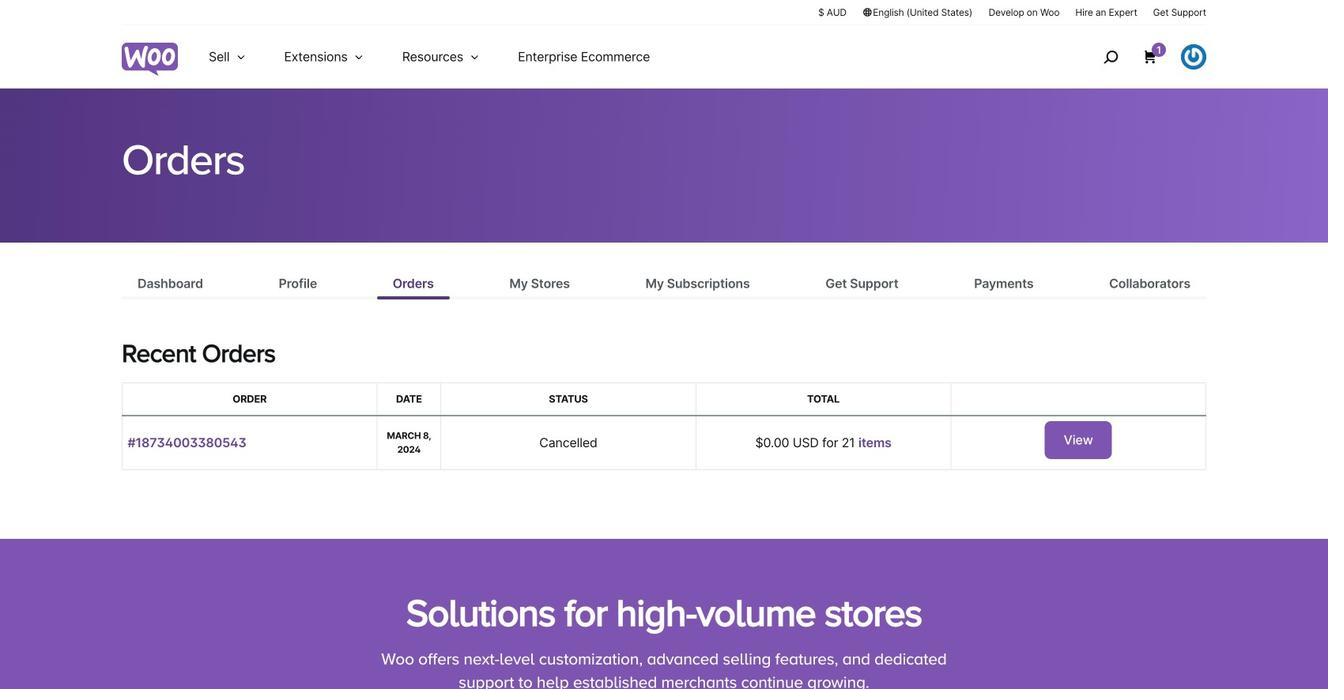 Task type: describe. For each thing, give the bounding box(es) containing it.
search image
[[1098, 44, 1123, 70]]

service navigation menu element
[[1070, 31, 1206, 83]]

open account menu image
[[1181, 44, 1206, 70]]



Task type: vqa. For each thing, say whether or not it's contained in the screenshot.
Search "icon" at top right
yes



